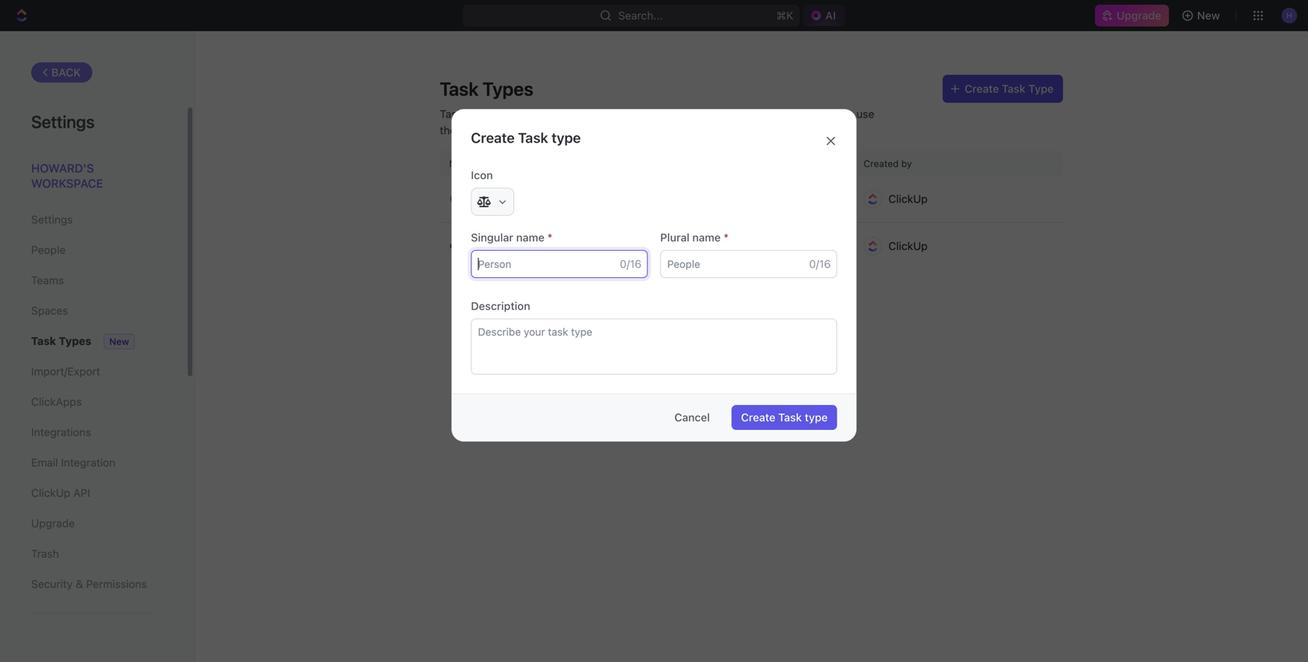 Task type: describe. For each thing, give the bounding box(es) containing it.
milestone
[[474, 240, 524, 252]]

2 tasks from the left
[[812, 108, 841, 120]]

scale balanced image
[[477, 196, 491, 207]]

can
[[471, 108, 489, 120]]

settings link
[[31, 206, 155, 233]]

type
[[1028, 82, 1054, 95]]

security & permissions link
[[31, 571, 155, 598]]

use
[[857, 108, 874, 120]]

cancel
[[674, 411, 710, 424]]

security
[[31, 578, 73, 591]]

* for singular name
[[547, 231, 552, 244]]

task inside settings element
[[31, 335, 56, 347]]

2 0/16 from the left
[[809, 257, 831, 270]]

settings inside the settings link
[[31, 213, 73, 226]]

import/export link
[[31, 358, 155, 385]]

singular name *
[[471, 231, 552, 244]]

create task type button
[[943, 75, 1063, 103]]

0 vertical spatial task types
[[440, 78, 533, 100]]

trash link
[[31, 541, 155, 567]]

import/export
[[31, 365, 100, 378]]

settings element
[[0, 31, 195, 662]]

create task type inside button
[[741, 411, 828, 424]]

Person field
[[471, 250, 648, 278]]

integrations
[[31, 426, 91, 439]]

used
[[508, 108, 532, 120]]

people
[[31, 243, 66, 256]]

field is required
[[471, 280, 541, 291]]

create task type button
[[732, 405, 837, 430]]

created
[[864, 158, 899, 169]]

anything
[[552, 108, 595, 120]]

workspace
[[31, 176, 103, 190]]

howard's workspace
[[31, 161, 103, 190]]

task (default)
[[474, 192, 538, 205]]

2 horizontal spatial create
[[965, 82, 999, 95]]

teams link
[[31, 267, 155, 294]]

email integration link
[[31, 450, 155, 476]]

0 horizontal spatial type
[[552, 129, 581, 146]]

singular
[[471, 231, 513, 244]]

teams
[[31, 274, 64, 287]]

them
[[440, 124, 465, 137]]

upgrade inside settings element
[[31, 517, 75, 530]]

(default)
[[501, 194, 538, 205]]

new inside button
[[1197, 9, 1220, 22]]

clickapps
[[31, 395, 82, 408]]

1 vertical spatial create
[[471, 129, 515, 146]]

1 vertical spatial upgrade link
[[31, 510, 155, 537]]

description
[[471, 300, 530, 312]]

plural name *
[[660, 231, 729, 244]]

0 vertical spatial for
[[535, 108, 549, 120]]

clickup for task
[[889, 192, 928, 205]]

clickup.
[[610, 108, 652, 120]]



Task type: vqa. For each thing, say whether or not it's contained in the screenshot.
second 0/16 from right
yes



Task type: locate. For each thing, give the bounding box(es) containing it.
create left type
[[965, 82, 999, 95]]

clickup
[[889, 192, 928, 205], [889, 240, 928, 252], [31, 487, 70, 499]]

create task type
[[965, 82, 1054, 95]]

Describe your task type text field
[[471, 319, 837, 375]]

0 horizontal spatial tasks
[[440, 108, 468, 120]]

new
[[1197, 9, 1220, 22], [109, 336, 129, 347]]

trash
[[31, 547, 59, 560]]

1 horizontal spatial types
[[483, 78, 533, 100]]

search...
[[618, 9, 663, 22]]

and
[[748, 108, 766, 120]]

is
[[495, 280, 502, 291]]

field
[[471, 280, 492, 291]]

cancel button
[[665, 405, 719, 430]]

name
[[449, 158, 475, 169]]

customers,
[[572, 124, 630, 137]]

upgrade down clickup api
[[31, 517, 75, 530]]

0 horizontal spatial name
[[516, 231, 545, 244]]

0 vertical spatial upgrade
[[1117, 9, 1161, 22]]

People field
[[660, 250, 837, 278]]

2 vertical spatial clickup
[[31, 487, 70, 499]]

settings up howard's
[[31, 111, 95, 132]]

clickup api
[[31, 487, 90, 499]]

1 horizontal spatial upgrade
[[1117, 9, 1161, 22]]

name
[[516, 231, 545, 244], [692, 231, 721, 244]]

names
[[712, 108, 745, 120]]

integration
[[61, 456, 115, 469]]

1 horizontal spatial create task type
[[741, 411, 828, 424]]

name for singular
[[516, 231, 545, 244]]

1 vertical spatial create task type
[[741, 411, 828, 424]]

howard's
[[31, 161, 94, 175]]

1 name from the left
[[516, 231, 545, 244]]

task types inside settings element
[[31, 335, 91, 347]]

upgrade left new button
[[1117, 9, 1161, 22]]

types up import/export
[[59, 335, 91, 347]]

0 vertical spatial create task type
[[471, 129, 581, 146]]

1 horizontal spatial for
[[535, 108, 549, 120]]

permissions
[[86, 578, 147, 591]]

0 horizontal spatial task types
[[31, 335, 91, 347]]

by
[[901, 158, 912, 169]]

0 horizontal spatial upgrade
[[31, 517, 75, 530]]

1 vertical spatial settings
[[31, 213, 73, 226]]

settings up people
[[31, 213, 73, 226]]

for down can
[[468, 124, 482, 137]]

created by
[[864, 158, 912, 169]]

1 horizontal spatial *
[[724, 231, 729, 244]]

back
[[51, 66, 81, 79]]

2 vertical spatial create
[[741, 411, 775, 424]]

epics,
[[539, 124, 569, 137]]

1 horizontal spatial 0/16
[[809, 257, 831, 270]]

0 vertical spatial types
[[483, 78, 533, 100]]

0 vertical spatial new
[[1197, 9, 1220, 22]]

spaces link
[[31, 298, 155, 324]]

0 horizontal spatial create
[[471, 129, 515, 146]]

be
[[492, 108, 505, 120]]

0 vertical spatial type
[[552, 129, 581, 146]]

1 vertical spatial for
[[468, 124, 482, 137]]

for
[[535, 108, 549, 120], [468, 124, 482, 137]]

back link
[[31, 62, 92, 83]]

0 vertical spatial create
[[965, 82, 999, 95]]

0 horizontal spatial *
[[547, 231, 552, 244]]

type inside button
[[805, 411, 828, 424]]

in
[[598, 108, 607, 120]]

0 horizontal spatial types
[[59, 335, 91, 347]]

1on1s.
[[721, 124, 751, 137]]

task types up import/export
[[31, 335, 91, 347]]

required
[[505, 280, 541, 291]]

⌘k
[[777, 9, 794, 22]]

* up person field
[[547, 231, 552, 244]]

1 vertical spatial new
[[109, 336, 129, 347]]

create right cancel
[[741, 411, 775, 424]]

task
[[440, 78, 479, 100], [1002, 82, 1026, 95], [518, 129, 548, 146], [474, 192, 498, 205], [31, 335, 56, 347], [778, 411, 802, 424]]

type
[[552, 129, 581, 146], [805, 411, 828, 424]]

new button
[[1175, 3, 1229, 28]]

invoices,
[[673, 124, 718, 137]]

1 settings from the top
[[31, 111, 95, 132]]

email integration
[[31, 456, 115, 469]]

types inside settings element
[[59, 335, 91, 347]]

0 horizontal spatial new
[[109, 336, 129, 347]]

1 * from the left
[[547, 231, 552, 244]]

like
[[519, 124, 536, 137]]

upgrade
[[1117, 9, 1161, 22], [31, 517, 75, 530]]

0 horizontal spatial 0/16
[[620, 257, 642, 270]]

spaces
[[31, 304, 68, 317]]

tasks can be used for anything in clickup. customize names and icons of tasks to use them for things like epics, customers, people, invoices, 1on1s.
[[440, 108, 874, 137]]

1 horizontal spatial name
[[692, 231, 721, 244]]

icons
[[769, 108, 796, 120]]

name right the 'singular'
[[516, 231, 545, 244]]

0/16
[[620, 257, 642, 270], [809, 257, 831, 270]]

task types
[[440, 78, 533, 100], [31, 335, 91, 347]]

2 * from the left
[[724, 231, 729, 244]]

1 horizontal spatial upgrade link
[[1095, 5, 1169, 26]]

customize
[[655, 108, 709, 120]]

name for plural
[[692, 231, 721, 244]]

1 vertical spatial clickup
[[889, 240, 928, 252]]

tasks left the to at the top of page
[[812, 108, 841, 120]]

1 vertical spatial task types
[[31, 335, 91, 347]]

1 vertical spatial types
[[59, 335, 91, 347]]

0 horizontal spatial create task type
[[471, 129, 581, 146]]

security & permissions
[[31, 578, 147, 591]]

settings
[[31, 111, 95, 132], [31, 213, 73, 226]]

1 0/16 from the left
[[620, 257, 642, 270]]

clickapps link
[[31, 389, 155, 415]]

1 horizontal spatial task types
[[440, 78, 533, 100]]

name right plural
[[692, 231, 721, 244]]

1 horizontal spatial type
[[805, 411, 828, 424]]

1 vertical spatial type
[[805, 411, 828, 424]]

clickup api link
[[31, 480, 155, 506]]

upgrade link
[[1095, 5, 1169, 26], [31, 510, 155, 537]]

0 vertical spatial clickup
[[889, 192, 928, 205]]

1 horizontal spatial create
[[741, 411, 775, 424]]

0 vertical spatial upgrade link
[[1095, 5, 1169, 26]]

* up people field
[[724, 231, 729, 244]]

1 tasks from the left
[[440, 108, 468, 120]]

email
[[31, 456, 58, 469]]

tasks up them
[[440, 108, 468, 120]]

icon
[[471, 169, 493, 182]]

&
[[76, 578, 83, 591]]

types
[[483, 78, 533, 100], [59, 335, 91, 347]]

to
[[843, 108, 854, 120]]

plural
[[660, 231, 690, 244]]

people link
[[31, 237, 155, 263]]

* for plural name
[[724, 231, 729, 244]]

2 name from the left
[[692, 231, 721, 244]]

people,
[[633, 124, 670, 137]]

create task type
[[471, 129, 581, 146], [741, 411, 828, 424]]

upgrade link down clickup api link
[[31, 510, 155, 537]]

integrations link
[[31, 419, 155, 446]]

create down the be
[[471, 129, 515, 146]]

tasks
[[440, 108, 468, 120], [812, 108, 841, 120]]

task types up can
[[440, 78, 533, 100]]

1 horizontal spatial new
[[1197, 9, 1220, 22]]

of
[[799, 108, 809, 120]]

things
[[485, 124, 516, 137]]

api
[[73, 487, 90, 499]]

0 horizontal spatial for
[[468, 124, 482, 137]]

2 settings from the top
[[31, 213, 73, 226]]

new inside settings element
[[109, 336, 129, 347]]

create
[[965, 82, 999, 95], [471, 129, 515, 146], [741, 411, 775, 424]]

for up epics,
[[535, 108, 549, 120]]

clickup inside settings element
[[31, 487, 70, 499]]

0 horizontal spatial upgrade link
[[31, 510, 155, 537]]

upgrade link left new button
[[1095, 5, 1169, 26]]

1 vertical spatial upgrade
[[31, 517, 75, 530]]

0 vertical spatial settings
[[31, 111, 95, 132]]

clickup for milestone
[[889, 240, 928, 252]]

1 horizontal spatial tasks
[[812, 108, 841, 120]]

types up the be
[[483, 78, 533, 100]]

*
[[547, 231, 552, 244], [724, 231, 729, 244]]



